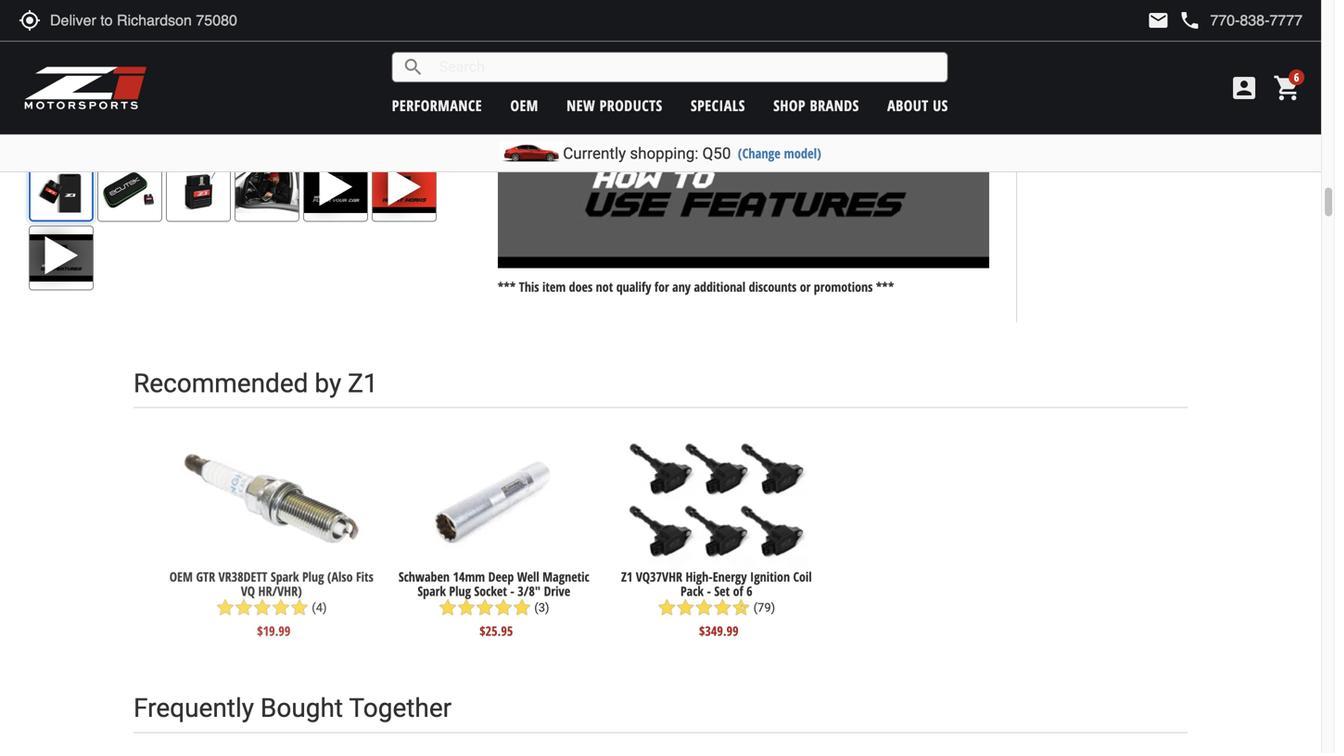 Task type: locate. For each thing, give the bounding box(es) containing it.
(also
[[327, 568, 353, 586]]

*** right promotions
[[876, 278, 894, 296]]

recommended
[[134, 368, 308, 399]]

vq
[[241, 583, 255, 600]]

together
[[349, 694, 452, 724]]

search
[[402, 56, 424, 78]]

$25.95
[[480, 622, 513, 640]]

plug inside schwaben 14mm deep well magnetic spark plug socket - 3/8" drive star star star star star (3) $25.95
[[449, 583, 471, 600]]

$19.99
[[257, 622, 291, 640]]

star
[[216, 599, 235, 617], [235, 599, 253, 617], [253, 599, 272, 617], [272, 599, 290, 617], [290, 599, 309, 617], [439, 599, 457, 617], [457, 599, 476, 617], [476, 599, 494, 617], [494, 599, 513, 617], [513, 599, 531, 617], [658, 599, 676, 617], [676, 599, 695, 617], [695, 599, 713, 617], [713, 599, 732, 617]]

vq37vhr
[[636, 568, 682, 586]]

1 horizontal spatial -
[[707, 583, 711, 600]]

fits
[[356, 568, 374, 586]]

1 horizontal spatial oem
[[510, 96, 539, 115]]

plug left socket
[[449, 583, 471, 600]]

schwaben
[[399, 568, 450, 586]]

0 horizontal spatial -
[[510, 583, 514, 600]]

0 horizontal spatial spark
[[271, 568, 299, 586]]

schwaben 14mm deep well magnetic spark plug socket - 3/8" drive star star star star star (3) $25.95
[[399, 568, 589, 640]]

account_box
[[1229, 73, 1259, 103]]

us
[[933, 96, 948, 115]]

about
[[887, 96, 929, 115]]

12 star from the left
[[676, 599, 695, 617]]

z1 vq37vhr high-energy ignition coil pack - set of 6 star star star star star_half (79) $349.99
[[621, 568, 812, 640]]

14mm
[[453, 568, 485, 586]]

*** this item does not qualify for any additional discounts or promotions ***
[[498, 278, 894, 296]]

does
[[569, 278, 593, 296]]

star_half
[[732, 599, 750, 617]]

1 vertical spatial z1
[[621, 568, 633, 586]]

coil
[[793, 568, 812, 586]]

frequently bought together
[[134, 694, 452, 724]]

currently
[[563, 144, 626, 163]]

0 horizontal spatial ***
[[498, 278, 516, 296]]

2 - from the left
[[707, 583, 711, 600]]

(79)
[[753, 601, 775, 615]]

of
[[733, 583, 743, 600]]

1 - from the left
[[510, 583, 514, 600]]

spark
[[271, 568, 299, 586], [418, 583, 446, 600]]

1 horizontal spatial z1
[[621, 568, 633, 586]]

- inside schwaben 14mm deep well magnetic spark plug socket - 3/8" drive star star star star star (3) $25.95
[[510, 583, 514, 600]]

(4)
[[312, 601, 327, 615]]

new
[[567, 96, 595, 115]]

plug
[[302, 568, 324, 586], [449, 583, 471, 600]]

6 star from the left
[[439, 599, 457, 617]]

- left set
[[707, 583, 711, 600]]

specials
[[691, 96, 745, 115]]

z1
[[348, 368, 378, 399], [621, 568, 633, 586]]

(change model) link
[[738, 144, 821, 162]]

spark right vq
[[271, 568, 299, 586]]

pack
[[681, 583, 704, 600]]

8 star from the left
[[476, 599, 494, 617]]

- left 3/8"
[[510, 583, 514, 600]]

9 star from the left
[[494, 599, 513, 617]]

*** left this
[[498, 278, 516, 296]]

7 star from the left
[[457, 599, 476, 617]]

my_location
[[19, 9, 41, 32]]

1 horizontal spatial ***
[[876, 278, 894, 296]]

oem gtr vr38dett spark plug (also fits vq hr/vhr) star star star star star (4) $19.99
[[169, 568, 374, 640]]

spark inside oem gtr vr38dett spark plug (also fits vq hr/vhr) star star star star star (4) $19.99
[[271, 568, 299, 586]]

performance
[[392, 96, 482, 115]]

0 horizontal spatial z1
[[348, 368, 378, 399]]

1 horizontal spatial plug
[[449, 583, 471, 600]]

about us link
[[887, 96, 948, 115]]

qualify
[[616, 278, 651, 296]]

not
[[596, 278, 613, 296]]

0 horizontal spatial plug
[[302, 568, 324, 586]]

plug left (also
[[302, 568, 324, 586]]

account_box link
[[1225, 73, 1264, 103]]

oem
[[510, 96, 539, 115], [169, 568, 193, 586]]

z1 left vq37vhr
[[621, 568, 633, 586]]

-
[[510, 583, 514, 600], [707, 583, 711, 600]]

spark left 14mm
[[418, 583, 446, 600]]

shopping:
[[630, 144, 699, 163]]

new products
[[567, 96, 663, 115]]

this
[[519, 278, 539, 296]]

1 vertical spatial oem
[[169, 568, 193, 586]]

shopping_cart link
[[1268, 73, 1303, 103]]

z1 motorsports logo image
[[23, 65, 148, 111]]

0 horizontal spatial oem
[[169, 568, 193, 586]]

oem inside oem gtr vr38dett spark plug (also fits vq hr/vhr) star star star star star (4) $19.99
[[169, 568, 193, 586]]

oem left new
[[510, 96, 539, 115]]

z1 right the by
[[348, 368, 378, 399]]

q50
[[702, 144, 731, 163]]

1 horizontal spatial spark
[[418, 583, 446, 600]]

plug inside oem gtr vr38dett spark plug (also fits vq hr/vhr) star star star star star (4) $19.99
[[302, 568, 324, 586]]

shop
[[773, 96, 806, 115]]

for
[[654, 278, 669, 296]]

oem left gtr on the bottom left of page
[[169, 568, 193, 586]]

bought
[[260, 694, 343, 724]]

recommended by z1
[[134, 368, 378, 399]]

***
[[498, 278, 516, 296], [876, 278, 894, 296]]

brands
[[810, 96, 859, 115]]

5 star from the left
[[290, 599, 309, 617]]

products
[[600, 96, 663, 115]]

0 vertical spatial oem
[[510, 96, 539, 115]]



Task type: describe. For each thing, give the bounding box(es) containing it.
item
[[542, 278, 566, 296]]

z1 inside z1 vq37vhr high-energy ignition coil pack - set of 6 star star star star star_half (79) $349.99
[[621, 568, 633, 586]]

by
[[315, 368, 341, 399]]

currently shopping: q50 (change model)
[[563, 144, 821, 163]]

mail
[[1147, 9, 1170, 32]]

oem link
[[510, 96, 539, 115]]

11 star from the left
[[658, 599, 676, 617]]

4 star from the left
[[272, 599, 290, 617]]

phone link
[[1179, 9, 1303, 32]]

0 vertical spatial z1
[[348, 368, 378, 399]]

vr38dett
[[218, 568, 267, 586]]

discounts
[[749, 278, 797, 296]]

$349.99
[[699, 622, 739, 640]]

phone
[[1179, 9, 1201, 32]]

shop brands
[[773, 96, 859, 115]]

spark inside schwaben 14mm deep well magnetic spark plug socket - 3/8" drive star star star star star (3) $25.95
[[418, 583, 446, 600]]

shop brands link
[[773, 96, 859, 115]]

high-
[[686, 568, 713, 586]]

shopping_cart
[[1273, 73, 1303, 103]]

additional
[[694, 278, 746, 296]]

well
[[517, 568, 539, 586]]

or
[[800, 278, 811, 296]]

drive
[[544, 583, 570, 600]]

energy
[[713, 568, 747, 586]]

1 *** from the left
[[498, 278, 516, 296]]

(3)
[[534, 601, 549, 615]]

13 star from the left
[[695, 599, 713, 617]]

3/8"
[[518, 583, 541, 600]]

10 star from the left
[[513, 599, 531, 617]]

Search search field
[[424, 53, 947, 82]]

gtr
[[196, 568, 215, 586]]

performance link
[[392, 96, 482, 115]]

promotions
[[814, 278, 873, 296]]

frequently
[[134, 694, 254, 724]]

(change
[[738, 144, 781, 162]]

oem for oem
[[510, 96, 539, 115]]

deep
[[488, 568, 514, 586]]

model)
[[784, 144, 821, 162]]

- inside z1 vq37vhr high-energy ignition coil pack - set of 6 star star star star star_half (79) $349.99
[[707, 583, 711, 600]]

set
[[714, 583, 730, 600]]

specials link
[[691, 96, 745, 115]]

6
[[746, 583, 753, 600]]

magnetic
[[543, 568, 589, 586]]

3 star from the left
[[253, 599, 272, 617]]

1 star from the left
[[216, 599, 235, 617]]

2 star from the left
[[235, 599, 253, 617]]

mail phone
[[1147, 9, 1201, 32]]

socket
[[474, 583, 507, 600]]

any
[[672, 278, 691, 296]]

ignition
[[750, 568, 790, 586]]

14 star from the left
[[713, 599, 732, 617]]

hr/vhr)
[[258, 583, 302, 600]]

2 *** from the left
[[876, 278, 894, 296]]

mail link
[[1147, 9, 1170, 32]]

oem for oem gtr vr38dett spark plug (also fits vq hr/vhr) star star star star star (4) $19.99
[[169, 568, 193, 586]]

about us
[[887, 96, 948, 115]]

new products link
[[567, 96, 663, 115]]



Task type: vqa. For each thing, say whether or not it's contained in the screenshot.


